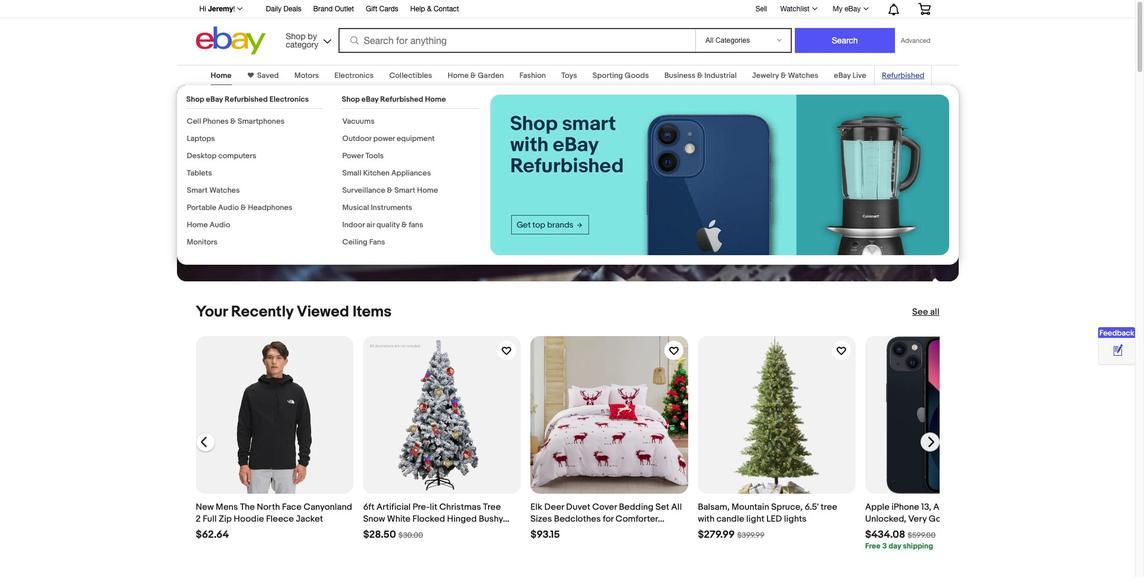 Task type: describe. For each thing, give the bounding box(es) containing it.
phones
[[203, 117, 229, 126]]

now
[[233, 189, 252, 201]]

christmas inside 6ft artificial pre-lit christmas tree snow white flocked hinged bushy tree
[[439, 502, 481, 514]]

business & industrial
[[664, 71, 737, 80]]

jewelry & watches
[[752, 71, 818, 80]]

your
[[196, 303, 228, 322]]

watches inside shop ebay refurbished electronics element
[[209, 186, 240, 195]]

$28.50
[[363, 530, 396, 542]]

ebay for my ebay
[[845, 5, 861, 13]]

surveillance & smart home link
[[342, 186, 438, 195]]

shop smart with ebay refurbished image
[[490, 95, 949, 256]]

day
[[889, 542, 901, 552]]

portable audio & headphones
[[187, 203, 292, 213]]

laptops
[[187, 134, 215, 144]]

new
[[196, 502, 214, 514]]

$434.08 text field
[[865, 530, 905, 542]]

save
[[196, 94, 247, 122]]

& up instruments
[[387, 186, 393, 195]]

shop now
[[206, 189, 252, 201]]

gift cards
[[366, 5, 398, 13]]

shop ebay refurbished home
[[342, 95, 446, 104]]

$28.50 text field
[[363, 530, 396, 542]]

see all link
[[912, 307, 939, 319]]

desktop
[[187, 151, 216, 161]]

$62.64 text field
[[196, 530, 229, 542]]

unlocked,
[[865, 514, 906, 525]]

& down now
[[241, 203, 246, 213]]

home & garden link
[[448, 71, 504, 80]]

tree
[[821, 502, 837, 514]]

shop ebay refurbished home element
[[342, 95, 478, 255]]

outlet
[[335, 5, 354, 13]]

& inside account navigation
[[427, 5, 432, 13]]

ceiling fans link
[[342, 238, 385, 247]]

fans
[[369, 238, 385, 247]]

previous price $30.00 text field
[[398, 531, 423, 541]]

refurbished for shop ebay refurbished home
[[380, 95, 423, 104]]

1 horizontal spatial watches
[[788, 71, 818, 80]]

brand outlet
[[313, 5, 354, 13]]

lights
[[784, 514, 807, 525]]

$62.64
[[196, 530, 229, 542]]

vacuums
[[342, 117, 375, 126]]

surveillance & smart home
[[342, 186, 438, 195]]

6ft
[[363, 502, 375, 514]]

canyonland
[[304, 502, 352, 514]]

zip
[[219, 514, 232, 525]]

!
[[233, 5, 235, 13]]

cell
[[187, 117, 201, 126]]

$28.50 $30.00
[[363, 530, 423, 542]]

goods
[[625, 71, 649, 80]]

shop ebay refurbished electronics element
[[186, 95, 323, 255]]

musical
[[342, 203, 369, 213]]

north
[[257, 502, 280, 514]]

desktop computers link
[[187, 151, 256, 161]]

sporting goods link
[[593, 71, 649, 80]]

$93.15 text field
[[530, 530, 560, 542]]

power tools
[[342, 151, 384, 161]]

garden
[[478, 71, 504, 80]]

light
[[746, 514, 764, 525]]

christmas inside elk deer duvet cover bedding set all sizes bedclothes for comforter christmas 3d
[[530, 526, 572, 537]]

sell
[[755, 5, 767, 13]]

elk
[[530, 502, 542, 514]]

1 vertical spatial parts
[[233, 155, 259, 168]]

category
[[286, 40, 318, 49]]

all
[[671, 502, 682, 514]]

3d
[[574, 526, 586, 537]]

from
[[262, 155, 285, 168]]

instruments
[[371, 203, 412, 213]]

0 horizontal spatial tree
[[363, 526, 381, 537]]

surveillance
[[342, 186, 385, 195]]

& right business
[[697, 71, 703, 80]]

recently
[[231, 303, 293, 322]]

fashion link
[[519, 71, 546, 80]]

balsam,
[[698, 502, 730, 514]]

Search for anything text field
[[340, 29, 693, 52]]

ebay live
[[834, 71, 866, 80]]

snow
[[363, 514, 385, 525]]

shipping
[[903, 542, 933, 552]]

3
[[882, 542, 887, 552]]

smart inside shop ebay refurbished home element
[[394, 186, 415, 195]]

shop by category banner
[[193, 0, 939, 58]]

save on recycled automotive parts quality parts from top hollander sellers.
[[196, 94, 391, 168]]

Free 3 day shipping text field
[[865, 542, 933, 552]]

equipment
[[397, 134, 435, 144]]

refurbished link
[[882, 71, 924, 80]]

2 horizontal spatial refurbished
[[882, 71, 924, 80]]

none submit inside shop by category banner
[[795, 28, 895, 53]]

sizes
[[530, 514, 552, 525]]

ebay left live
[[834, 71, 851, 80]]

audio for portable
[[218, 203, 239, 213]]

smart inside shop ebay refurbished electronics element
[[187, 186, 208, 195]]

daily deals link
[[266, 3, 301, 16]]

business
[[664, 71, 695, 80]]

hoodie
[[234, 514, 264, 525]]

shop for shop by category
[[286, 31, 305, 41]]

duvet
[[566, 502, 590, 514]]

ebay for shop ebay refurbished home
[[361, 95, 379, 104]]

account navigation
[[193, 0, 939, 18]]

lit
[[430, 502, 437, 514]]

elk deer duvet cover bedding set all sizes bedclothes for comforter christmas 3d
[[530, 502, 682, 537]]

your shopping cart image
[[917, 3, 931, 15]]

fashion
[[519, 71, 546, 80]]

portable
[[187, 203, 216, 213]]

balsam, mountain spruce, 6.5' tree with candle light led lights $279.99 $399.99
[[698, 502, 837, 542]]

for
[[603, 514, 614, 525]]

$93.15
[[530, 530, 560, 542]]

6.5'
[[805, 502, 819, 514]]

led
[[766, 514, 782, 525]]

previous price $599.00 text field
[[908, 531, 936, 541]]

laptops link
[[187, 134, 215, 144]]

shop for shop ebay refurbished home
[[342, 95, 360, 104]]

ceiling fans
[[342, 238, 385, 247]]

tools
[[365, 151, 384, 161]]

help
[[410, 5, 425, 13]]



Task type: vqa. For each thing, say whether or not it's contained in the screenshot.
the top the other
no



Task type: locate. For each thing, give the bounding box(es) containing it.
outdoor power equipment
[[342, 134, 435, 144]]

None submit
[[795, 28, 895, 53]]

home up save
[[211, 71, 232, 80]]

refurbished down advanced link
[[882, 71, 924, 80]]

smartphones
[[238, 117, 284, 126]]

& left fans
[[401, 220, 407, 230]]

home & garden
[[448, 71, 504, 80]]

0 horizontal spatial refurbished
[[225, 95, 268, 104]]

2 smart from the left
[[394, 186, 415, 195]]

bedding
[[619, 502, 654, 514]]

fleece
[[266, 514, 294, 525]]

cell phones & smartphones
[[187, 117, 284, 126]]

monitors link
[[187, 238, 218, 247]]

very
[[908, 514, 927, 525]]

see all
[[912, 307, 939, 318]]

shop up 'portable'
[[206, 189, 230, 201]]

hollander
[[306, 155, 354, 168]]

shop inside shop by category
[[286, 31, 305, 41]]

contact
[[434, 5, 459, 13]]

1 vertical spatial christmas
[[530, 526, 572, 537]]

1 smart from the left
[[187, 186, 208, 195]]

$279.99 text field
[[698, 530, 735, 542]]

motors link
[[294, 71, 319, 80]]

a2482,
[[933, 502, 962, 514]]

jewelry
[[752, 71, 779, 80]]

power
[[342, 151, 364, 161]]

refurbished down collectibles
[[380, 95, 423, 104]]

candle
[[717, 514, 744, 525]]

bushy
[[479, 514, 503, 525]]

refurbished inside shop ebay refurbished home element
[[380, 95, 423, 104]]

128gb,
[[964, 502, 992, 514]]

home inside shop ebay refurbished electronics element
[[187, 220, 208, 230]]

refurbished inside shop ebay refurbished electronics element
[[225, 95, 268, 104]]

brand outlet link
[[313, 3, 354, 16]]

motors
[[294, 71, 319, 80]]

my
[[833, 5, 843, 13]]

ebay
[[845, 5, 861, 13], [834, 71, 851, 80], [206, 95, 223, 104], [361, 95, 379, 104]]

0 vertical spatial watches
[[788, 71, 818, 80]]

viewed
[[297, 303, 349, 322]]

home down 'portable'
[[187, 220, 208, 230]]

$279.99
[[698, 530, 735, 542]]

tree up bushy
[[483, 502, 501, 514]]

1 horizontal spatial electronics
[[334, 71, 374, 80]]

pre-
[[413, 502, 430, 514]]

musical instruments link
[[342, 203, 412, 213]]

christmas down sizes
[[530, 526, 572, 537]]

1 vertical spatial audio
[[210, 220, 230, 230]]

parts left the from at the left of the page
[[233, 155, 259, 168]]

sporting
[[593, 71, 623, 80]]

indoor
[[342, 220, 365, 230]]

sporting goods
[[593, 71, 649, 80]]

0 vertical spatial parts
[[320, 122, 376, 150]]

jeremy
[[208, 4, 233, 13]]

0 vertical spatial electronics
[[334, 71, 374, 80]]

0 vertical spatial tree
[[483, 502, 501, 514]]

face
[[282, 502, 302, 514]]

& left garden
[[470, 71, 476, 80]]

home for home & garden
[[448, 71, 469, 80]]

1 horizontal spatial parts
[[320, 122, 376, 150]]

recycled
[[283, 94, 376, 122]]

ebay right my
[[845, 5, 861, 13]]

previous price $399.99 text field
[[737, 531, 764, 541]]

gift cards link
[[366, 3, 398, 16]]

apple iphone 13, a2482, 128gb, unlocked, very good condition $434.08 $599.00 free 3 day shipping
[[865, 502, 995, 552]]

1 vertical spatial watches
[[209, 186, 240, 195]]

shop for shop now
[[206, 189, 230, 201]]

christmas up hinged
[[439, 502, 481, 514]]

0 vertical spatial christmas
[[439, 502, 481, 514]]

audio up the monitors link
[[210, 220, 230, 230]]

& right 'jewelry'
[[781, 71, 786, 80]]

desktop computers
[[187, 151, 256, 161]]

refurbished for shop ebay refurbished electronics
[[225, 95, 268, 104]]

home for home audio
[[187, 220, 208, 230]]

$30.00
[[398, 531, 423, 541]]

your recently viewed items
[[196, 303, 392, 322]]

0 horizontal spatial watches
[[209, 186, 240, 195]]

computers
[[218, 151, 256, 161]]

ceiling
[[342, 238, 368, 247]]

white
[[387, 514, 410, 525]]

shop left by
[[286, 31, 305, 41]]

monitors
[[187, 238, 218, 247]]

1 horizontal spatial christmas
[[530, 526, 572, 537]]

outdoor
[[342, 134, 372, 144]]

home for home
[[211, 71, 232, 80]]

shop by category button
[[280, 27, 334, 52]]

1 horizontal spatial tree
[[483, 502, 501, 514]]

1 vertical spatial tree
[[363, 526, 381, 537]]

small
[[342, 169, 361, 178]]

deer
[[544, 502, 564, 514]]

spruce,
[[771, 502, 803, 514]]

appliances
[[391, 169, 431, 178]]

home audio
[[187, 220, 230, 230]]

parts up power
[[320, 122, 376, 150]]

watches
[[788, 71, 818, 80], [209, 186, 240, 195]]

0 horizontal spatial smart
[[187, 186, 208, 195]]

saved
[[257, 71, 279, 80]]

shop by category
[[286, 31, 318, 49]]

electronics down motors link
[[269, 95, 309, 104]]

0 horizontal spatial christmas
[[439, 502, 481, 514]]

electronics inside shop ebay refurbished electronics element
[[269, 95, 309, 104]]

tree down snow
[[363, 526, 381, 537]]

0 horizontal spatial electronics
[[269, 95, 309, 104]]

power tools link
[[342, 151, 384, 161]]

watchlist
[[780, 5, 810, 13]]

ebay up phones
[[206, 95, 223, 104]]

electronics up recycled
[[334, 71, 374, 80]]

with
[[698, 514, 715, 525]]

christmas
[[439, 502, 481, 514], [530, 526, 572, 537]]

flocked
[[412, 514, 445, 525]]

daily deals
[[266, 5, 301, 13]]

my ebay link
[[826, 2, 874, 16]]

save on recycled automotive parts main content
[[0, 58, 1135, 578]]

smart down appliances
[[394, 186, 415, 195]]

refurbished up cell phones & smartphones link
[[225, 95, 268, 104]]

& right help
[[427, 5, 432, 13]]

air
[[366, 220, 375, 230]]

1 horizontal spatial smart
[[394, 186, 415, 195]]

audio for home
[[210, 220, 230, 230]]

0 vertical spatial audio
[[218, 203, 239, 213]]

deals
[[284, 5, 301, 13]]

business & industrial link
[[664, 71, 737, 80]]

2
[[196, 514, 201, 525]]

quality
[[376, 220, 400, 230]]

0 horizontal spatial parts
[[233, 155, 259, 168]]

help & contact link
[[410, 3, 459, 16]]

$599.00
[[908, 531, 936, 541]]

home down appliances
[[417, 186, 438, 195]]

ebay for shop ebay refurbished electronics
[[206, 95, 223, 104]]

smart down tablets link
[[187, 186, 208, 195]]

shop for shop ebay refurbished electronics
[[186, 95, 204, 104]]

full
[[203, 514, 217, 525]]

kitchen
[[363, 169, 390, 178]]

power
[[373, 134, 395, 144]]

audio
[[218, 203, 239, 213], [210, 220, 230, 230]]

cell phones & smartphones link
[[187, 117, 284, 126]]

audio down shop now
[[218, 203, 239, 213]]

artificial
[[377, 502, 411, 514]]

top
[[287, 155, 304, 168]]

watches right 'jewelry'
[[788, 71, 818, 80]]

ebay inside account navigation
[[845, 5, 861, 13]]

home down collectibles
[[425, 95, 446, 104]]

$399.99
[[737, 531, 764, 541]]

toys
[[561, 71, 577, 80]]

& right phones
[[230, 117, 236, 126]]

watches up portable audio & headphones on the top left of page
[[209, 186, 240, 195]]

mens
[[216, 502, 238, 514]]

1 horizontal spatial refurbished
[[380, 95, 423, 104]]

shop up "cell"
[[186, 95, 204, 104]]

shop up vacuums
[[342, 95, 360, 104]]

1 vertical spatial electronics
[[269, 95, 309, 104]]

&
[[427, 5, 432, 13], [470, 71, 476, 80], [697, 71, 703, 80], [781, 71, 786, 80], [230, 117, 236, 126], [387, 186, 393, 195], [241, 203, 246, 213], [401, 220, 407, 230]]

ebay up vacuums
[[361, 95, 379, 104]]

home left garden
[[448, 71, 469, 80]]

mountain
[[732, 502, 769, 514]]

smart watches
[[187, 186, 240, 195]]

vacuums link
[[342, 117, 375, 126]]



